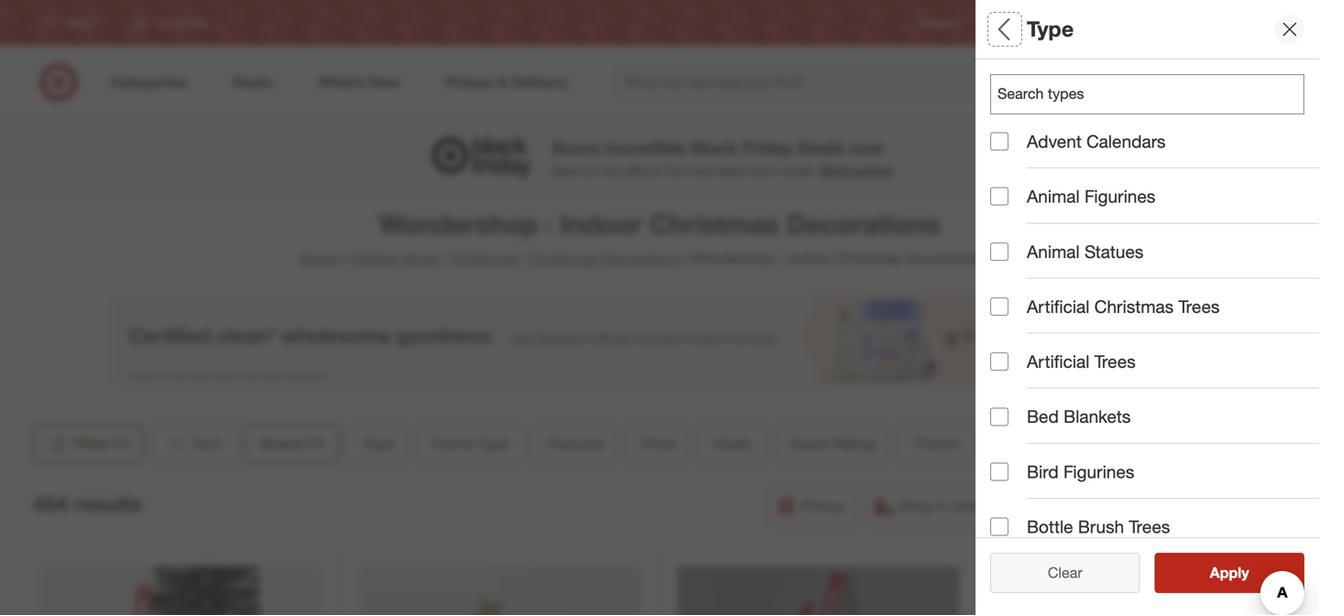 Task type: describe. For each thing, give the bounding box(es) containing it.
holiday shop link
[[351, 250, 439, 268]]

454 results
[[33, 492, 142, 517]]

shipping button
[[1183, 487, 1287, 527]]

all filters dialog
[[976, 0, 1320, 616]]

calendars
[[1087, 131, 1166, 152]]

search
[[1057, 75, 1101, 93]]

1 vertical spatial theme button
[[991, 509, 1320, 573]]

find stores link
[[1235, 15, 1290, 31]]

week.
[[783, 163, 816, 179]]

1 horizontal spatial frame type button
[[991, 188, 1320, 252]]

shop inside button
[[899, 498, 934, 516]]

(1) for filter (1)
[[113, 435, 130, 453]]

(1) for brand (1)
[[307, 435, 324, 453]]

0 vertical spatial type button
[[991, 60, 1320, 124]]

see
[[1191, 565, 1218, 582]]

2 / from the left
[[443, 250, 448, 268]]

christmas down new
[[650, 208, 780, 241]]

filter
[[73, 435, 109, 453]]

type inside 'dialog'
[[1027, 16, 1074, 42]]

day
[[1082, 498, 1107, 516]]

3 link
[[1243, 62, 1283, 103]]

see results
[[1191, 565, 1269, 582]]

type dialog
[[976, 0, 1320, 616]]

0 vertical spatial theme
[[914, 435, 959, 453]]

deals inside all filters dialog
[[991, 399, 1038, 420]]

guest rating inside all filters dialog
[[991, 463, 1099, 485]]

statues
[[1085, 241, 1144, 262]]

pickup button
[[767, 487, 858, 527]]

clear button
[[991, 554, 1141, 594]]

redcard
[[1071, 16, 1115, 30]]

redcard link
[[1071, 15, 1115, 31]]

animal figurines
[[1027, 186, 1156, 207]]

stores
[[1259, 16, 1290, 30]]

bird
[[1027, 462, 1059, 483]]

friday
[[743, 137, 793, 159]]

apply button
[[1155, 554, 1305, 594]]

all
[[991, 16, 1016, 42]]

christmas inside type 'dialog'
[[1095, 296, 1174, 318]]

now
[[850, 137, 885, 159]]

0 horizontal spatial features
[[548, 435, 604, 453]]

weekly
[[989, 16, 1025, 30]]

christmas decorations link
[[530, 250, 680, 268]]

christmas right holiday shop link
[[451, 250, 518, 268]]

0 horizontal spatial deals
[[715, 435, 751, 453]]

animal for animal figurines
[[1027, 186, 1080, 207]]

saving
[[854, 163, 893, 179]]

frame inside all filters dialog
[[991, 207, 1043, 228]]

0 horizontal spatial theme button
[[899, 424, 975, 465]]

1 vertical spatial indoor
[[788, 250, 831, 268]]

all
[[1078, 565, 1092, 582]]

advent calendars
[[1027, 131, 1166, 152]]

blankets
[[1064, 407, 1131, 428]]

holiday
[[351, 250, 400, 268]]

brand for brand wondershop
[[991, 136, 1041, 157]]

1 vertical spatial frame type
[[433, 435, 509, 453]]

0 horizontal spatial price button
[[627, 424, 692, 465]]

bird figurines
[[1027, 462, 1135, 483]]

price inside all filters dialog
[[991, 335, 1034, 356]]

top
[[602, 163, 621, 179]]

shop in store button
[[865, 487, 998, 527]]

all filters
[[991, 16, 1079, 42]]

deals inside score incredible black friday deals now save on top gifts & find new deals each week. start saving
[[798, 137, 845, 159]]

registry
[[919, 16, 960, 30]]

see results button
[[1155, 554, 1305, 594]]

sponsored
[[1156, 388, 1210, 401]]

animal statues
[[1027, 241, 1144, 262]]

1 vertical spatial :
[[780, 250, 784, 268]]

Artificial Christmas Trees checkbox
[[991, 298, 1009, 316]]

apply
[[1211, 565, 1250, 582]]

shop in store
[[899, 498, 986, 516]]

decorations left animal statues checkbox
[[906, 250, 985, 268]]

Bed Blankets checkbox
[[991, 408, 1009, 426]]

decorations up advertisement 'region'
[[601, 250, 680, 268]]

filter (1)
[[73, 435, 130, 453]]

bed blankets
[[1027, 407, 1131, 428]]

1 vertical spatial trees
[[1095, 352, 1136, 373]]

0 vertical spatial rating
[[833, 435, 876, 453]]

brand wondershop
[[991, 136, 1064, 176]]

ad
[[1028, 16, 1041, 30]]

animal for animal statues
[[1027, 241, 1080, 262]]

artificial christmas trees
[[1027, 296, 1220, 318]]

filter (1) button
[[33, 424, 144, 465]]

delivery
[[1111, 498, 1164, 516]]

same day delivery button
[[1006, 487, 1176, 527]]

brand (1)
[[260, 435, 324, 453]]

sort button
[[152, 424, 237, 465]]

weekly ad link
[[989, 15, 1041, 31]]

incredible
[[605, 137, 687, 159]]

0 horizontal spatial frame
[[433, 435, 474, 453]]

score incredible black friday deals now save on top gifts & find new deals each week. start saving
[[552, 137, 893, 179]]

454
[[33, 492, 68, 517]]

0 horizontal spatial wondershop
[[379, 208, 538, 241]]

clear all button
[[991, 554, 1141, 594]]

figurines for animal figurines
[[1085, 186, 1156, 207]]

wondershop : indoor christmas decorations target / holiday shop / christmas / christmas decorations / wondershop : indoor christmas decorations (454)
[[299, 208, 1021, 268]]

Animal Figurines checkbox
[[991, 188, 1009, 206]]

gifts
[[624, 163, 649, 179]]

brush
[[1079, 517, 1125, 538]]

bed
[[1027, 407, 1059, 428]]

store
[[953, 498, 986, 516]]

figurines for bird figurines
[[1064, 462, 1135, 483]]



Task type: vqa. For each thing, say whether or not it's contained in the screenshot.
the photo
no



Task type: locate. For each thing, give the bounding box(es) containing it.
find
[[664, 163, 686, 179]]

1 horizontal spatial frame
[[991, 207, 1043, 228]]

0 vertical spatial theme button
[[899, 424, 975, 465]]

indoor up christmas decorations "link"
[[560, 208, 642, 241]]

0 horizontal spatial indoor
[[560, 208, 642, 241]]

0 vertical spatial :
[[546, 208, 553, 241]]

0 horizontal spatial shop
[[404, 250, 439, 268]]

2 artificial from the top
[[1027, 352, 1090, 373]]

0 vertical spatial trees
[[1179, 296, 1220, 318]]

sort
[[193, 435, 221, 453]]

deals
[[717, 163, 747, 179]]

christmas down saving
[[835, 250, 902, 268]]

clear inside all filters dialog
[[1039, 565, 1074, 582]]

0 vertical spatial features button
[[991, 252, 1320, 316]]

clear
[[1039, 565, 1074, 582], [1048, 565, 1083, 582]]

2 horizontal spatial wondershop
[[991, 160, 1064, 176]]

trees down 'artificial christmas trees'
[[1095, 352, 1136, 373]]

target
[[299, 250, 339, 268]]

1 vertical spatial frame
[[433, 435, 474, 453]]

0 vertical spatial frame type
[[991, 207, 1086, 228]]

1 horizontal spatial deals
[[798, 137, 845, 159]]

1 horizontal spatial rating
[[1045, 463, 1099, 485]]

type button up "calendars"
[[991, 60, 1320, 124]]

wondershop up christmas link
[[379, 208, 538, 241]]

results for see results
[[1222, 565, 1269, 582]]

guest rating up same
[[991, 463, 1099, 485]]

guest rating
[[790, 435, 876, 453], [991, 463, 1099, 485]]

0 vertical spatial price
[[991, 335, 1034, 356]]

1 vertical spatial figurines
[[1064, 462, 1135, 483]]

black
[[692, 137, 738, 159]]

/
[[342, 250, 347, 268], [443, 250, 448, 268], [522, 250, 527, 268], [684, 250, 689, 268]]

0 horizontal spatial features button
[[532, 424, 620, 465]]

artificial trees
[[1027, 352, 1136, 373]]

1 vertical spatial results
[[1222, 565, 1269, 582]]

frame type
[[991, 207, 1086, 228], [433, 435, 509, 453]]

2 animal from the top
[[1027, 241, 1080, 262]]

weekly ad
[[989, 16, 1041, 30]]

trees
[[1179, 296, 1220, 318], [1095, 352, 1136, 373], [1130, 517, 1171, 538]]

clear all
[[1039, 565, 1092, 582]]

0 vertical spatial features
[[991, 271, 1063, 292]]

0 vertical spatial frame type button
[[991, 188, 1320, 252]]

brand right "sort"
[[260, 435, 303, 453]]

20" battery operated animated plush dancing christmas tree sculpture - wondershop™ green image
[[359, 567, 641, 616], [359, 567, 641, 616]]

wondershop down deals
[[692, 250, 776, 268]]

/ right christmas decorations "link"
[[684, 250, 689, 268]]

wondershop inside all filters dialog
[[991, 160, 1064, 176]]

trees for christmas
[[1179, 296, 1220, 318]]

0 horizontal spatial type button
[[347, 424, 410, 465]]

animal
[[1027, 186, 1080, 207], [1027, 241, 1080, 262]]

artificial for artificial christmas trees
[[1027, 296, 1090, 318]]

0 vertical spatial guest rating
[[790, 435, 876, 453]]

guest rating button
[[774, 424, 891, 465], [991, 445, 1320, 509]]

advertisement region
[[110, 295, 1210, 387]]

start
[[820, 163, 850, 179]]

decorations
[[787, 208, 941, 241], [601, 250, 680, 268], [906, 250, 985, 268]]

0 horizontal spatial (1)
[[113, 435, 130, 453]]

guest up pickup button
[[790, 435, 829, 453]]

0 horizontal spatial deals button
[[699, 424, 767, 465]]

rating up same
[[1045, 463, 1099, 485]]

figurines
[[1085, 186, 1156, 207], [1064, 462, 1135, 483]]

2 vertical spatial deals
[[715, 435, 751, 453]]

1 (1) from the left
[[113, 435, 130, 453]]

1 horizontal spatial theme
[[991, 528, 1047, 549]]

: down week. at the top right
[[780, 250, 784, 268]]

1 vertical spatial artificial
[[1027, 352, 1090, 373]]

christmas
[[650, 208, 780, 241], [451, 250, 518, 268], [530, 250, 597, 268], [835, 250, 902, 268], [1095, 296, 1174, 318]]

1 horizontal spatial price button
[[991, 316, 1320, 380]]

(454)
[[989, 250, 1021, 268]]

bottle
[[1027, 517, 1074, 538]]

results for 454 results
[[74, 492, 142, 517]]

None text field
[[991, 74, 1305, 115]]

1 horizontal spatial type button
[[991, 60, 1320, 124]]

trees down delivery
[[1130, 517, 1171, 538]]

figurines up "same day delivery"
[[1064, 462, 1135, 483]]

shop left in
[[899, 498, 934, 516]]

price button
[[991, 316, 1320, 380], [627, 424, 692, 465]]

christmas link
[[451, 250, 518, 268]]

christmas right christmas link
[[530, 250, 597, 268]]

0 horizontal spatial :
[[546, 208, 553, 241]]

christmas down statues at the right top of page
[[1095, 296, 1174, 318]]

search button
[[1057, 62, 1101, 106]]

animal right (454)
[[1027, 241, 1080, 262]]

registry link
[[919, 15, 960, 31]]

deals
[[798, 137, 845, 159], [991, 399, 1038, 420], [715, 435, 751, 453]]

1 artificial from the top
[[1027, 296, 1090, 318]]

3pc fabric gnome christmas figurine set - wondershop™ white/red image
[[997, 567, 1280, 616], [997, 567, 1280, 616]]

0 horizontal spatial price
[[643, 435, 676, 453]]

wondershop
[[991, 160, 1064, 176], [379, 208, 538, 241], [692, 250, 776, 268]]

find
[[1235, 16, 1256, 30]]

0 horizontal spatial results
[[74, 492, 142, 517]]

0 horizontal spatial guest rating button
[[774, 424, 891, 465]]

Advent Calendars checkbox
[[991, 133, 1009, 151]]

1 horizontal spatial guest rating
[[991, 463, 1099, 485]]

filters
[[1022, 16, 1079, 42]]

1 vertical spatial guest
[[991, 463, 1040, 485]]

indoor
[[560, 208, 642, 241], [788, 250, 831, 268]]

/ right target 'link'
[[342, 250, 347, 268]]

each
[[751, 163, 779, 179]]

guest up same
[[991, 463, 1040, 485]]

1 vertical spatial brand
[[260, 435, 303, 453]]

(1) inside button
[[113, 435, 130, 453]]

1 vertical spatial wondershop
[[379, 208, 538, 241]]

trees for brush
[[1130, 517, 1171, 538]]

1 animal from the top
[[1027, 186, 1080, 207]]

1 horizontal spatial (1)
[[307, 435, 324, 453]]

2 horizontal spatial deals
[[991, 399, 1038, 420]]

1 horizontal spatial results
[[1222, 565, 1269, 582]]

guest rating button up pickup
[[774, 424, 891, 465]]

indoor down week. at the top right
[[788, 250, 831, 268]]

features
[[991, 271, 1063, 292], [548, 435, 604, 453]]

0 horizontal spatial theme
[[914, 435, 959, 453]]

clear for clear
[[1048, 565, 1083, 582]]

wondershop down advent calendars checkbox
[[991, 160, 1064, 176]]

rating inside all filters dialog
[[1045, 463, 1099, 485]]

0 vertical spatial animal
[[1027, 186, 1080, 207]]

2 vertical spatial trees
[[1130, 517, 1171, 538]]

artificial for artificial trees
[[1027, 352, 1090, 373]]

clear for clear all
[[1039, 565, 1074, 582]]

/ right christmas link
[[522, 250, 527, 268]]

1 vertical spatial deals
[[991, 399, 1038, 420]]

guest
[[790, 435, 829, 453], [991, 463, 1040, 485]]

pickup
[[801, 498, 846, 516]]

0 horizontal spatial frame type button
[[417, 424, 525, 465]]

2 vertical spatial wondershop
[[692, 250, 776, 268]]

artificial up bed
[[1027, 352, 1090, 373]]

theme down same
[[991, 528, 1047, 549]]

1 horizontal spatial guest
[[991, 463, 1040, 485]]

Bird Figurines checkbox
[[991, 463, 1009, 482]]

0 vertical spatial guest
[[790, 435, 829, 453]]

1 horizontal spatial features button
[[991, 252, 1320, 316]]

0 horizontal spatial frame type
[[433, 435, 509, 453]]

0 vertical spatial wondershop
[[991, 160, 1064, 176]]

Animal Statues checkbox
[[991, 243, 1009, 261]]

shop
[[404, 250, 439, 268], [899, 498, 934, 516]]

1 horizontal spatial :
[[780, 250, 784, 268]]

1 / from the left
[[342, 250, 347, 268]]

1 vertical spatial type button
[[347, 424, 410, 465]]

features button
[[991, 252, 1320, 316], [532, 424, 620, 465]]

frame type inside all filters dialog
[[991, 207, 1086, 228]]

rating up pickup
[[833, 435, 876, 453]]

features inside all filters dialog
[[991, 271, 1063, 292]]

save
[[552, 163, 580, 179]]

clear left all
[[1039, 565, 1074, 582]]

shop inside wondershop : indoor christmas decorations target / holiday shop / christmas / christmas decorations / wondershop : indoor christmas decorations (454)
[[404, 250, 439, 268]]

artificial right artificial christmas trees checkbox
[[1027, 296, 1090, 318]]

0 vertical spatial deals
[[798, 137, 845, 159]]

brand for brand (1)
[[260, 435, 303, 453]]

0 vertical spatial figurines
[[1085, 186, 1156, 207]]

none text field inside type 'dialog'
[[991, 74, 1305, 115]]

3 / from the left
[[522, 250, 527, 268]]

in
[[938, 498, 949, 516]]

guest inside all filters dialog
[[991, 463, 1040, 485]]

What can we help you find? suggestions appear below search field
[[613, 62, 1070, 103]]

results right see
[[1222, 565, 1269, 582]]

1 horizontal spatial frame type
[[991, 207, 1086, 228]]

results
[[74, 492, 142, 517], [1222, 565, 1269, 582]]

1 vertical spatial frame type button
[[417, 424, 525, 465]]

1 vertical spatial animal
[[1027, 241, 1080, 262]]

4 / from the left
[[684, 250, 689, 268]]

1 horizontal spatial features
[[991, 271, 1063, 292]]

type button
[[991, 60, 1320, 124], [347, 424, 410, 465]]

shipping
[[1217, 498, 1275, 516]]

artificial
[[1027, 296, 1090, 318], [1027, 352, 1090, 373]]

1 vertical spatial shop
[[899, 498, 934, 516]]

same
[[1040, 498, 1077, 516]]

1 vertical spatial rating
[[1045, 463, 1099, 485]]

animal down brand wondershop
[[1027, 186, 1080, 207]]

0 vertical spatial artificial
[[1027, 296, 1090, 318]]

0 horizontal spatial guest rating
[[790, 435, 876, 453]]

0 horizontal spatial guest
[[790, 435, 829, 453]]

clear down bottle
[[1048, 565, 1083, 582]]

0 horizontal spatial brand
[[260, 435, 303, 453]]

0 vertical spatial results
[[74, 492, 142, 517]]

0 vertical spatial indoor
[[560, 208, 642, 241]]

features button inside all filters dialog
[[991, 252, 1320, 316]]

clear inside type 'dialog'
[[1048, 565, 1083, 582]]

target link
[[299, 250, 339, 268]]

on
[[584, 163, 598, 179]]

0 vertical spatial frame
[[991, 207, 1043, 228]]

&
[[653, 163, 661, 179]]

theme inside all filters dialog
[[991, 528, 1047, 549]]

0 vertical spatial brand
[[991, 136, 1041, 157]]

1 horizontal spatial shop
[[899, 498, 934, 516]]

brand
[[991, 136, 1041, 157], [260, 435, 303, 453]]

1 horizontal spatial indoor
[[788, 250, 831, 268]]

: down save
[[546, 208, 553, 241]]

0 vertical spatial price button
[[991, 316, 1320, 380]]

1 vertical spatial features button
[[532, 424, 620, 465]]

brand up animal figurines option
[[991, 136, 1041, 157]]

results inside button
[[1222, 565, 1269, 582]]

new
[[689, 163, 713, 179]]

1 horizontal spatial wondershop
[[692, 250, 776, 268]]

guest rating button up brush
[[991, 445, 1320, 509]]

bottle brush trees
[[1027, 517, 1171, 538]]

advent
[[1027, 131, 1082, 152]]

1 clear from the left
[[1039, 565, 1074, 582]]

1 vertical spatial price
[[643, 435, 676, 453]]

score
[[552, 137, 600, 159]]

theme
[[914, 435, 959, 453], [991, 528, 1047, 549]]

theme up shop in store
[[914, 435, 959, 453]]

large climbing santa decorative christmas figurine red - wondershop™ image
[[40, 567, 322, 616], [40, 567, 322, 616], [678, 567, 960, 616], [678, 567, 960, 616]]

rating
[[833, 435, 876, 453], [1045, 463, 1099, 485]]

1 vertical spatial features
[[548, 435, 604, 453]]

/ left christmas link
[[443, 250, 448, 268]]

1 vertical spatial price button
[[627, 424, 692, 465]]

guest rating up pickup
[[790, 435, 876, 453]]

1 horizontal spatial theme button
[[991, 509, 1320, 573]]

1 horizontal spatial brand
[[991, 136, 1041, 157]]

trees up "sponsored"
[[1179, 296, 1220, 318]]

shop right the holiday
[[404, 250, 439, 268]]

decorations down saving
[[787, 208, 941, 241]]

same day delivery
[[1040, 498, 1164, 516]]

1 vertical spatial guest rating
[[991, 463, 1099, 485]]

Artificial Trees checkbox
[[991, 353, 1009, 371]]

results right 454
[[74, 492, 142, 517]]

brand inside brand wondershop
[[991, 136, 1041, 157]]

Bottle Brush Trees checkbox
[[991, 518, 1009, 537]]

0 horizontal spatial rating
[[833, 435, 876, 453]]

1 vertical spatial theme
[[991, 528, 1047, 549]]

2 clear from the left
[[1048, 565, 1083, 582]]

type button right brand (1)
[[347, 424, 410, 465]]

1 horizontal spatial price
[[991, 335, 1034, 356]]

3
[[1271, 65, 1276, 76]]

figurines up statues at the right top of page
[[1085, 186, 1156, 207]]

(1)
[[113, 435, 130, 453], [307, 435, 324, 453]]

2 (1) from the left
[[307, 435, 324, 453]]

1 horizontal spatial deals button
[[991, 380, 1320, 445]]

0 vertical spatial shop
[[404, 250, 439, 268]]

find stores
[[1235, 16, 1290, 30]]

price
[[991, 335, 1034, 356], [643, 435, 676, 453]]

1 horizontal spatial guest rating button
[[991, 445, 1320, 509]]



